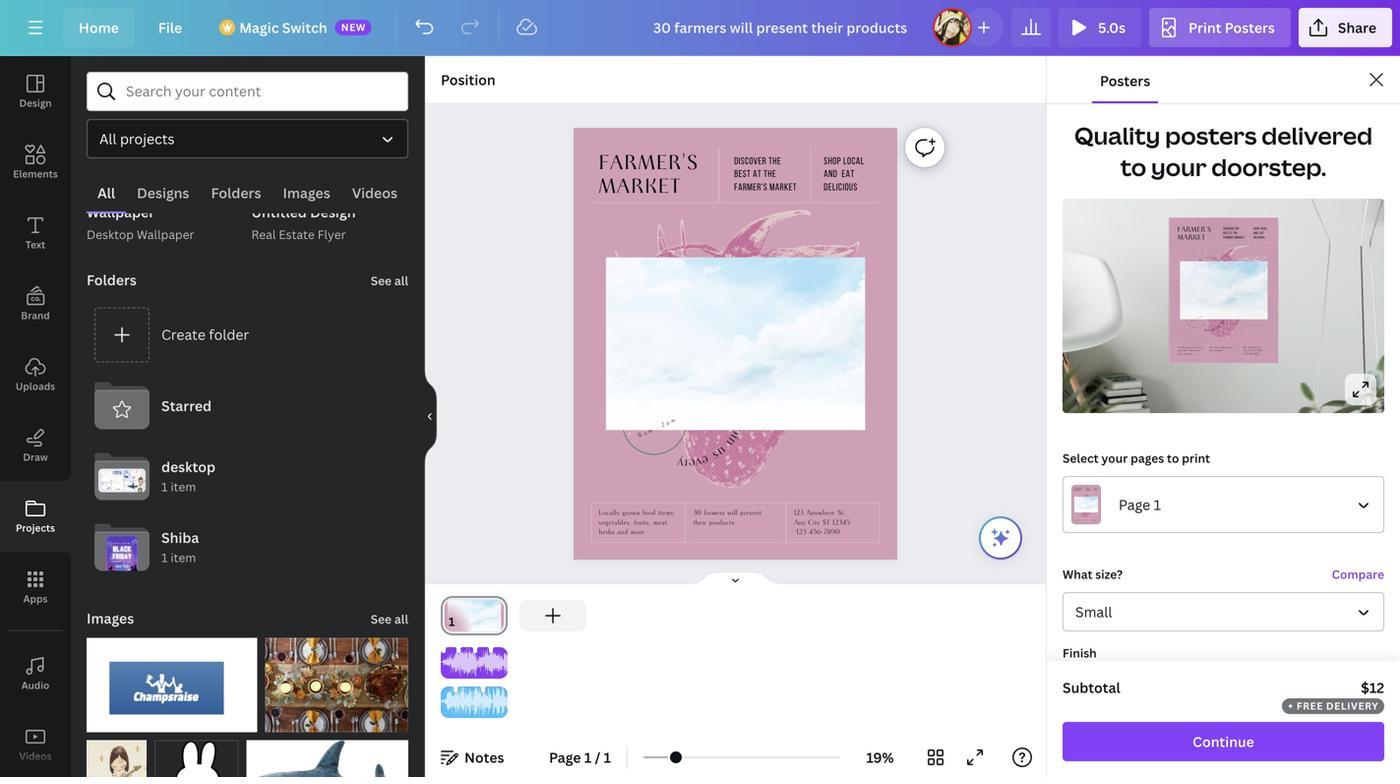 Task type: describe. For each thing, give the bounding box(es) containing it.
o
[[728, 425, 748, 439]]

untitled design real estate flyer
[[251, 202, 356, 242]]

size?
[[1096, 566, 1123, 582]]

0 vertical spatial videos
[[352, 184, 398, 202]]

their inside 30 farmers will present their products
[[693, 518, 707, 527]]

item for desktop
[[171, 479, 196, 495]]

2 for posters
[[1198, 316, 1201, 319]]

5.0s
[[1098, 18, 1126, 37]]

designs
[[137, 184, 189, 202]]

position
[[441, 70, 496, 89]]

0 horizontal spatial e
[[688, 454, 696, 473]]

real
[[251, 226, 276, 242]]

1 for shiba 1 item
[[161, 550, 168, 566]]

anywhere inside the 123 anywhere st., any city st 12345 +123-456-7890
[[806, 509, 835, 517]]

5.0s image
[[441, 600, 508, 632]]

123 inside the 123 anywhere st., any city st 12345 +123-456-7890
[[794, 509, 804, 517]]

select
[[1063, 450, 1099, 466]]

create folder
[[161, 325, 249, 344]]

to for print
[[1167, 450, 1179, 466]]

1 for desktop 1 item
[[161, 479, 168, 495]]

What size? button
[[1063, 592, 1385, 632]]

i
[[726, 431, 744, 444]]

audio button
[[0, 639, 71, 710]]

any inside locally-grown food items: vegetables, fruits, meat, herbs and more 30 farmers will present their products 123 anywhere st., any city st 12345 +123-456-7890 shop local and eat delicious
[[1244, 349, 1248, 352]]

compare button
[[1332, 566, 1385, 582]]

screenshot 2023-11-27 at 3.01.25 pm.png image
[[87, 741, 147, 777]]

$12
[[1361, 679, 1385, 697]]

delivery
[[1326, 700, 1379, 713]]

magic switch
[[239, 18, 327, 37]]

print
[[1182, 450, 1210, 466]]

starred
[[161, 396, 212, 415]]

switch
[[282, 18, 327, 37]]

magic
[[239, 18, 279, 37]]

19% button
[[848, 742, 912, 773]]

brand
[[21, 309, 50, 322]]

st inside the 123 anywhere st., any city st 12345 +123-456-7890
[[823, 518, 830, 527]]

+123- inside locally-grown food items: vegetables, fruits, meat, herbs and more 30 farmers will present their products 123 anywhere st., any city st 12345 +123-456-7890 shop local and eat delicious
[[1244, 353, 1249, 356]]

your inside 'quality posters delivered to your doorstep.'
[[1151, 151, 1207, 183]]

folders inside button
[[211, 184, 261, 202]]

city inside locally-grown food items: vegetables, fruits, meat, herbs and more 30 farmers will present their products 123 anywhere st., any city st 12345 +123-456-7890 shop local and eat delicious
[[1249, 349, 1253, 352]]

/
[[595, 748, 601, 767]]

will inside locally-grown food items: vegetables, fruits, meat, herbs and more 30 farmers will present their products 123 anywhere st., any city st 12345 +123-456-7890 shop local and eat delicious
[[1221, 346, 1225, 349]]

1 vertical spatial folders
[[87, 270, 137, 289]]

delivered
[[1262, 120, 1373, 152]]

desktop
[[161, 458, 216, 476]]

farmers inside 30 farmers will present their products
[[704, 509, 725, 517]]

1 right /
[[604, 748, 611, 767]]

eat inside eat delicious
[[842, 170, 855, 180]]

posters
[[1165, 120, 1257, 152]]

30 inside locally-grown food items: vegetables, fruits, meat, herbs and more 30 farmers will present their products 123 anywhere st., any city st 12345 +123-456-7890 shop local and eat delicious
[[1210, 346, 1212, 349]]

— for position
[[654, 423, 661, 432]]

local inside shop local and
[[843, 157, 865, 167]]

7890 inside locally-grown food items: vegetables, fruits, meat, herbs and more 30 farmers will present their products 123 anywhere st., any city st 12345 +123-456-7890 shop local and eat delicious
[[1254, 353, 1259, 356]]

uploads button
[[0, 339, 71, 410]]

notes button
[[433, 742, 512, 773]]

locally- for locally-grown food items: vegetables, fruits, meat, herbs and more 30 farmers will present their products 123 anywhere st., any city st 12345 +123-456-7890 shop local and eat delicious
[[1178, 346, 1186, 349]]

item for shiba
[[171, 550, 196, 566]]

share
[[1338, 18, 1377, 37]]

123 inside locally-grown food items: vegetables, fruits, meat, herbs and more 30 farmers will present their products 123 anywhere st., any city st 12345 +123-456-7890 shop local and eat delicious
[[1244, 346, 1247, 349]]

12345 inside the 123 anywhere st., any city st 12345 +123-456-7890
[[833, 518, 850, 527]]

print posters button
[[1149, 8, 1291, 47]]

5.0s button
[[1059, 8, 1142, 47]]

st., inside the 123 anywhere st., any city st 12345 +123-456-7890
[[838, 509, 848, 517]]

eat inside locally-grown food items: vegetables, fruits, meat, herbs and more 30 farmers will present their products 123 anywhere st., any city st 12345 +123-456-7890 shop local and eat delicious
[[1260, 232, 1264, 235]]

page for page 1 / 1
[[549, 748, 581, 767]]

text button
[[0, 198, 71, 269]]

print
[[1189, 18, 1222, 37]]

+
[[1288, 700, 1294, 713]]

subtotal
[[1063, 679, 1121, 697]]

uploads
[[16, 380, 55, 393]]

wallpaper desktop wallpaper
[[87, 202, 194, 242]]

page 1
[[1119, 495, 1161, 514]]

see all button for folders
[[369, 260, 410, 299]]

o i
[[726, 425, 748, 444]]

city inside the 123 anywhere st., any city st 12345 +123-456-7890
[[808, 518, 820, 527]]

free
[[1297, 700, 1324, 713]]

s
[[709, 446, 724, 465]]

present inside 30 farmers will present their products
[[740, 509, 762, 517]]

8 a.m. — 2 p.m. for posters
[[1191, 315, 1205, 323]]

file
[[158, 18, 182, 37]]

1 vertical spatial your
[[1102, 450, 1128, 466]]

create folder button
[[87, 299, 408, 370]]

1 horizontal spatial e
[[699, 451, 711, 471]]

print posters
[[1189, 18, 1275, 37]]

locally- for locally-grown food items: vegetables, fruits, meat, herbs and more
[[599, 509, 622, 517]]

0 vertical spatial videos button
[[341, 174, 408, 212]]

untitled
[[251, 202, 307, 221]]

page 1 / 1
[[549, 748, 611, 767]]

at for position
[[753, 170, 762, 180]]

locally-grown food items: vegetables, fruits, meat, herbs and more 30 farmers will present their products 123 anywhere st., any city st 12345 +123-456-7890 shop local and eat delicious
[[1178, 227, 1268, 356]]

Design title text field
[[638, 8, 925, 47]]

posters inside dropdown button
[[1225, 18, 1275, 37]]

all projects
[[99, 129, 175, 148]]

farmer's market for posters
[[1178, 226, 1212, 242]]

at for posters
[[1230, 232, 1233, 235]]

best for position
[[734, 170, 751, 180]]

what size?
[[1063, 566, 1123, 582]]

shiba
[[161, 529, 199, 547]]

design button
[[0, 56, 71, 127]]

continue
[[1193, 733, 1255, 751]]

herbs for locally-grown food items: vegetables, fruits, meat, herbs and more
[[599, 528, 615, 537]]

456- inside locally-grown food items: vegetables, fruits, meat, herbs and more 30 farmers will present their products 123 anywhere st., any city st 12345 +123-456-7890 shop local and eat delicious
[[1249, 353, 1254, 356]]

desktop 1 item
[[161, 458, 216, 495]]

main menu bar
[[0, 0, 1400, 56]]

shop inside locally-grown food items: vegetables, fruits, meat, herbs and more 30 farmers will present their products 123 anywhere st., any city st 12345 +123-456-7890 shop local and eat delicious
[[1254, 227, 1260, 231]]

home
[[79, 18, 119, 37]]

+ free delivery
[[1288, 700, 1379, 713]]

projects
[[16, 522, 55, 535]]

doorstep.
[[1212, 151, 1327, 183]]

items: for locally-grown food items: vegetables, fruits, meat, herbs and more
[[658, 509, 675, 517]]

audio
[[21, 679, 50, 692]]

apps button
[[0, 552, 71, 623]]

food for locally-grown food items: vegetables, fruits, meat, herbs and more
[[643, 509, 656, 517]]

all button
[[87, 174, 126, 212]]

notes
[[464, 748, 504, 767]]

more for locally-grown food items: vegetables, fruits, meat, herbs and more 30 farmers will present their products 123 anywhere st., any city st 12345 +123-456-7890 shop local and eat delicious
[[1189, 353, 1193, 356]]

fruits, for locally-grown food items: vegetables, fruits, meat, herbs and more 30 farmers will present their products 123 anywhere st., any city st 12345 +123-456-7890 shop local and eat delicious
[[1190, 349, 1195, 352]]

all for all projects
[[99, 129, 117, 148]]

flyer
[[318, 226, 346, 242]]

st inside locally-grown food items: vegetables, fruits, meat, herbs and more 30 farmers will present their products 123 anywhere st., any city st 12345 +123-456-7890 shop local and eat delicious
[[1253, 349, 1256, 352]]

file button
[[142, 8, 198, 47]]

trimming position slider for 2nd trimming, start edge slider from the bottom of the page
[[441, 648, 508, 679]]

projects
[[120, 129, 175, 148]]

will inside 30 farmers will present their products
[[727, 509, 738, 517]]

brand button
[[0, 269, 71, 339]]

0 vertical spatial wallpaper
[[87, 202, 155, 221]]

see all for images
[[371, 611, 408, 627]]

2 for position
[[660, 421, 666, 429]]

u
[[714, 442, 731, 461]]

compare
[[1332, 566, 1385, 582]]

elements
[[13, 167, 58, 181]]

— for posters
[[1196, 317, 1199, 320]]

0 vertical spatial delicious
[[824, 183, 858, 193]]

all for all
[[97, 184, 115, 202]]

30 farmers will present their products
[[693, 509, 762, 527]]

text
[[25, 238, 45, 251]]

19%
[[866, 748, 894, 767]]



Task type: vqa. For each thing, say whether or not it's contained in the screenshot.
bottommost Write
no



Task type: locate. For each thing, give the bounding box(es) containing it.
side panel tab list
[[0, 56, 71, 777]]

Search your content search field
[[126, 73, 396, 110]]

e left u
[[699, 451, 711, 471]]

1 horizontal spatial grown
[[1186, 346, 1192, 349]]

all inside select ownership filter button
[[99, 129, 117, 148]]

0 horizontal spatial wednesday
[[634, 407, 675, 433]]

2 trimming, start edge slider from the top
[[441, 687, 455, 718]]

delicious down shop local and
[[824, 183, 858, 193]]

1 vertical spatial design
[[310, 202, 356, 221]]

0 vertical spatial a.m.
[[1192, 318, 1197, 322]]

create
[[161, 325, 206, 344]]

trimming, start edge slider
[[441, 648, 455, 679], [441, 687, 455, 718]]

trimming position slider up notes button
[[441, 687, 508, 718]]

draw button
[[0, 410, 71, 481]]

screenshot 2023-11-27 at 10.13.04 pm.png image
[[87, 638, 257, 733]]

discover down doorstep.
[[1224, 227, 1234, 231]]

design up the flyer
[[310, 202, 356, 221]]

present inside locally-grown food items: vegetables, fruits, meat, herbs and more 30 farmers will present their products 123 anywhere st., any city st 12345 +123-456-7890 shop local and eat delicious
[[1226, 346, 1233, 349]]

designs button
[[126, 174, 200, 212]]

1 vertical spatial all
[[97, 184, 115, 202]]

discover the best at the farmer's market for position
[[734, 157, 797, 193]]

page for page 1
[[1119, 495, 1151, 514]]

products
[[1215, 349, 1224, 352], [709, 518, 735, 527]]

folders button
[[200, 174, 272, 212]]

1 vertical spatial st
[[823, 518, 830, 527]]

1 horizontal spatial st
[[1253, 349, 1256, 352]]

+123- inside the 123 anywhere st., any city st 12345 +123-456-7890
[[794, 528, 809, 537]]

fruits,
[[1190, 349, 1195, 352], [634, 518, 651, 527]]

design inside button
[[19, 96, 52, 110]]

0 vertical spatial eat
[[842, 170, 855, 180]]

items: inside locally-grown food items: vegetables, fruits, meat, herbs and more
[[658, 509, 675, 517]]

page left /
[[549, 748, 581, 767]]

1 vertical spatial all
[[395, 611, 408, 627]]

2 all from the top
[[395, 611, 408, 627]]

0 horizontal spatial their
[[693, 518, 707, 527]]

shop up eat delicious
[[824, 157, 841, 167]]

0 horizontal spatial eat
[[842, 170, 855, 180]]

grown for locally-grown food items: vegetables, fruits, meat, herbs and more
[[622, 509, 640, 517]]

food
[[1193, 346, 1197, 349], [643, 509, 656, 517]]

see all button
[[369, 260, 410, 299], [369, 599, 410, 638]]

continue button
[[1063, 722, 1385, 762]]

locally-
[[1178, 346, 1186, 349], [599, 509, 622, 517]]

local
[[843, 157, 865, 167], [1260, 227, 1268, 231]]

what
[[1063, 566, 1093, 582]]

trimming, start edge slider down 5.0s image
[[441, 648, 455, 679]]

0 horizontal spatial 456-
[[809, 528, 824, 537]]

shop down doorstep.
[[1254, 227, 1260, 231]]

2 item from the top
[[171, 550, 196, 566]]

trimming position slider down page title text field
[[441, 648, 508, 679]]

discover the best at the farmer's market for posters
[[1224, 227, 1245, 240]]

1 horizontal spatial —
[[1196, 317, 1199, 320]]

p.m. for position
[[665, 415, 678, 427]]

products inside 30 farmers will present their products
[[709, 518, 735, 527]]

design
[[19, 96, 52, 110], [310, 202, 356, 221]]

trimming, end edge slider for trimming position slider for 2nd trimming, start edge slider from the bottom of the page
[[494, 648, 508, 679]]

0 horizontal spatial page
[[549, 748, 581, 767]]

1 horizontal spatial discover the best at the farmer's market
[[1224, 227, 1245, 240]]

1 see all button from the top
[[369, 260, 410, 299]]

the
[[769, 157, 781, 167], [764, 170, 776, 180], [1235, 227, 1239, 231], [1234, 232, 1238, 235]]

123
[[1244, 346, 1247, 349], [794, 509, 804, 517]]

wallpaper down designs
[[137, 226, 194, 242]]

1 horizontal spatial discover
[[1224, 227, 1234, 231]]

discover the best at the farmer's market down doorstep.
[[1224, 227, 1245, 240]]

more inside locally-grown food items: vegetables, fruits, meat, herbs and more
[[631, 528, 645, 537]]

posters button
[[1092, 56, 1158, 103]]

1 vertical spatial locally-
[[599, 509, 622, 517]]

8 for posters
[[1191, 320, 1193, 323]]

all up desktop
[[97, 184, 115, 202]]

vegetables, inside locally-grown food items: vegetables, fruits, meat, herbs and more
[[599, 518, 632, 527]]

—
[[1196, 317, 1199, 320], [654, 423, 661, 432]]

new
[[341, 21, 366, 34]]

1 horizontal spatial 8 a.m. — 2 p.m.
[[1191, 315, 1205, 323]]

posters right print
[[1225, 18, 1275, 37]]

0 vertical spatial wednesday
[[1190, 312, 1203, 320]]

0 vertical spatial images
[[283, 184, 330, 202]]

videos down audio
[[19, 750, 52, 763]]

page inside dropdown button
[[1119, 495, 1151, 514]]

0 horizontal spatial locally-
[[599, 509, 622, 517]]

locally- inside locally-grown food items: vegetables, fruits, meat, herbs and more
[[599, 509, 622, 517]]

to for your
[[1121, 151, 1147, 183]]

vegetables, inside locally-grown food items: vegetables, fruits, meat, herbs and more 30 farmers will present their products 123 anywhere st., any city st 12345 +123-456-7890 shop local and eat delicious
[[1178, 349, 1189, 352]]

shop inside shop local and
[[824, 157, 841, 167]]

0 horizontal spatial food
[[643, 509, 656, 517]]

0 horizontal spatial will
[[727, 509, 738, 517]]

best down doorstep.
[[1224, 232, 1229, 235]]

vegetables, for locally-grown food items: vegetables, fruits, meat, herbs and more
[[599, 518, 632, 527]]

discover for posters
[[1224, 227, 1234, 231]]

1 down desktop
[[161, 479, 168, 495]]

images right apps button
[[87, 609, 134, 628]]

wednesday for posters
[[1190, 312, 1203, 320]]

grown inside locally-grown food items: vegetables, fruits, meat, herbs and more 30 farmers will present their products 123 anywhere st., any city st 12345 +123-456-7890 shop local and eat delicious
[[1186, 346, 1192, 349]]

design up elements button
[[19, 96, 52, 110]]

farmers
[[1213, 346, 1220, 349], [704, 509, 725, 517]]

more inside locally-grown food items: vegetables, fruits, meat, herbs and more 30 farmers will present their products 123 anywhere st., any city st 12345 +123-456-7890 shop local and eat delicious
[[1189, 353, 1193, 356]]

images up untitled design real estate flyer
[[283, 184, 330, 202]]

0 horizontal spatial images
[[87, 609, 134, 628]]

1 down shiba at the bottom of the page
[[161, 550, 168, 566]]

their inside locally-grown food items: vegetables, fruits, meat, herbs and more 30 farmers will present their products 123 anywhere st., any city st 12345 +123-456-7890 shop local and eat delicious
[[1210, 349, 1214, 352]]

2 image.png image from the left
[[246, 741, 408, 777]]

page down "select your pages to print"
[[1119, 495, 1151, 514]]

1 see from the top
[[371, 272, 392, 289]]

videos
[[352, 184, 398, 202], [19, 750, 52, 763]]

trimming, end edge slider for trimming position slider associated with 2nd trimming, start edge slider from the top of the page
[[494, 687, 508, 718]]

0 horizontal spatial —
[[654, 423, 661, 432]]

2 see from the top
[[371, 611, 392, 627]]

farmers inside locally-grown food items: vegetables, fruits, meat, herbs and more 30 farmers will present their products 123 anywhere st., any city st 12345 +123-456-7890 shop local and eat delicious
[[1213, 346, 1220, 349]]

meat, inside locally-grown food items: vegetables, fruits, meat, herbs and more
[[654, 518, 669, 527]]

456-
[[1249, 353, 1254, 356], [809, 528, 824, 537]]

456- inside the 123 anywhere st., any city st 12345 +123-456-7890
[[809, 528, 824, 537]]

0 vertical spatial all
[[99, 129, 117, 148]]

1 horizontal spatial your
[[1151, 151, 1207, 183]]

all left projects
[[99, 129, 117, 148]]

at left eat delicious
[[753, 170, 762, 180]]

select your pages to print
[[1063, 450, 1210, 466]]

item
[[171, 479, 196, 495], [171, 550, 196, 566]]

apps
[[23, 592, 48, 606]]

your
[[1151, 151, 1207, 183], [1102, 450, 1128, 466]]

your left doorstep.
[[1151, 151, 1207, 183]]

herbs inside locally-grown food items: vegetables, fruits, meat, herbs and more 30 farmers will present their products 123 anywhere st., any city st 12345 +123-456-7890 shop local and eat delicious
[[1178, 353, 1183, 356]]

discover the best at the farmer's market left eat delicious
[[734, 157, 797, 193]]

design inside untitled design real estate flyer
[[310, 202, 356, 221]]

eat delicious
[[824, 170, 858, 193]]

farmer's market for position
[[599, 151, 699, 200]]

1 vertical spatial delicious
[[1254, 236, 1265, 240]]

Page title text field
[[463, 612, 471, 632]]

and inside shop local and
[[824, 170, 838, 180]]

fruits, inside locally-grown food items: vegetables, fruits, meat, herbs and more
[[634, 518, 651, 527]]

trimming, end edge slider up notes
[[494, 687, 508, 718]]

2 see all from the top
[[371, 611, 408, 627]]

to left posters
[[1121, 151, 1147, 183]]

all for images
[[395, 611, 408, 627]]

0 vertical spatial trimming position slider
[[441, 648, 508, 679]]

trimming, start edge slider up notes button
[[441, 687, 455, 718]]

1 horizontal spatial city
[[1249, 349, 1253, 352]]

2 trimming position slider from the top
[[441, 687, 508, 718]]

see all for folders
[[371, 272, 408, 289]]

all
[[395, 272, 408, 289], [395, 611, 408, 627]]

0 horizontal spatial present
[[740, 509, 762, 517]]

1 trimming, end edge slider from the top
[[494, 648, 508, 679]]

position button
[[433, 64, 504, 95]]

0 horizontal spatial 2
[[660, 421, 666, 429]]

see
[[371, 272, 392, 289], [371, 611, 392, 627]]

grown
[[1186, 346, 1192, 349], [622, 509, 640, 517]]

7890 inside the 123 anywhere st., any city st 12345 +123-456-7890
[[824, 528, 840, 537]]

herbs inside locally-grown food items: vegetables, fruits, meat, herbs and more
[[599, 528, 615, 537]]

1 vertical spatial discover
[[1224, 227, 1234, 231]]

0 horizontal spatial farmer's market
[[599, 151, 699, 200]]

1 vertical spatial farmers
[[704, 509, 725, 517]]

and inside locally-grown food items: vegetables, fruits, meat, herbs and more
[[617, 528, 628, 537]]

1 horizontal spatial more
[[1189, 353, 1193, 356]]

st., inside locally-grown food items: vegetables, fruits, meat, herbs and more 30 farmers will present their products 123 anywhere st., any city st 12345 +123-456-7890 shop local and eat delicious
[[1259, 346, 1262, 349]]

products inside locally-grown food items: vegetables, fruits, meat, herbs and more 30 farmers will present their products 123 anywhere st., any city st 12345 +123-456-7890 shop local and eat delicious
[[1215, 349, 1224, 352]]

1 image.png image from the left
[[155, 741, 238, 777]]

home link
[[63, 8, 135, 47]]

see all button for images
[[369, 599, 410, 638]]

hide pages image
[[688, 571, 783, 586]]

locally- inside locally-grown food items: vegetables, fruits, meat, herbs and more 30 farmers will present their products 123 anywhere st., any city st 12345 +123-456-7890 shop local and eat delicious
[[1178, 346, 1186, 349]]

0 vertical spatial see all
[[371, 272, 408, 289]]

0 vertical spatial 2
[[1198, 316, 1201, 319]]

8 a.m. — 2 p.m.
[[1191, 315, 1205, 323], [637, 415, 678, 440]]

1 horizontal spatial at
[[1230, 232, 1233, 235]]

1 horizontal spatial food
[[1193, 346, 1197, 349]]

e
[[699, 451, 711, 471], [688, 454, 696, 473]]

item down shiba at the bottom of the page
[[171, 550, 196, 566]]

p.m. for posters
[[1200, 315, 1205, 318]]

1 vertical spatial see all button
[[369, 599, 410, 638]]

trimming position slider for 2nd trimming, start edge slider from the top of the page
[[441, 687, 508, 718]]

0 vertical spatial products
[[1215, 349, 1224, 352]]

1 vertical spatial items:
[[658, 509, 675, 517]]

to
[[1121, 151, 1147, 183], [1167, 450, 1179, 466]]

0 vertical spatial trimming, end edge slider
[[494, 648, 508, 679]]

1
[[161, 479, 168, 495], [1154, 495, 1161, 514], [161, 550, 168, 566], [584, 748, 592, 767], [604, 748, 611, 767]]

1 vertical spatial trimming, start edge slider
[[441, 687, 455, 718]]

1 vertical spatial anywhere
[[806, 509, 835, 517]]

at
[[753, 170, 762, 180], [1230, 232, 1233, 235]]

7890
[[1254, 353, 1259, 356], [824, 528, 840, 537]]

grown for locally-grown food items: vegetables, fruits, meat, herbs and more 30 farmers will present their products 123 anywhere st., any city st 12345 +123-456-7890 shop local and eat delicious
[[1186, 346, 1192, 349]]

e right y
[[688, 454, 696, 473]]

pages
[[1131, 450, 1164, 466]]

meat, inside locally-grown food items: vegetables, fruits, meat, herbs and more 30 farmers will present their products 123 anywhere st., any city st 12345 +123-456-7890 shop local and eat delicious
[[1196, 349, 1202, 352]]

local down doorstep.
[[1260, 227, 1268, 231]]

grown inside locally-grown food items: vegetables, fruits, meat, herbs and more
[[622, 509, 640, 517]]

1 item from the top
[[171, 479, 196, 495]]

1 vertical spatial see all
[[371, 611, 408, 627]]

delicious inside locally-grown food items: vegetables, fruits, meat, herbs and more 30 farmers will present their products 123 anywhere st., any city st 12345 +123-456-7890 shop local and eat delicious
[[1254, 236, 1265, 240]]

0 horizontal spatial best
[[734, 170, 751, 180]]

1 trimming position slider from the top
[[441, 648, 508, 679]]

to left print
[[1167, 450, 1179, 466]]

food inside locally-grown food items: vegetables, fruits, meat, herbs and more
[[643, 509, 656, 517]]

1 vertical spatial farmer's market
[[1178, 226, 1212, 242]]

1 horizontal spatial videos button
[[341, 174, 408, 212]]

images button
[[272, 174, 341, 212]]

1 horizontal spatial delicious
[[1254, 236, 1265, 240]]

8 for position
[[637, 431, 643, 440]]

1 vertical spatial —
[[654, 423, 661, 432]]

see for folders
[[371, 272, 392, 289]]

local up eat delicious
[[843, 157, 865, 167]]

item inside desktop 1 item
[[171, 479, 196, 495]]

1 inside shiba 1 item
[[161, 550, 168, 566]]

all inside button
[[97, 184, 115, 202]]

item inside shiba 1 item
[[171, 550, 196, 566]]

starred button
[[87, 370, 408, 441]]

more
[[1189, 353, 1193, 356], [631, 528, 645, 537]]

estate
[[279, 226, 315, 242]]

elements button
[[0, 127, 71, 198]]

0 vertical spatial st.,
[[1259, 346, 1262, 349]]

0 horizontal spatial farmers
[[704, 509, 725, 517]]

8 a.m. — 2 p.m. for position
[[637, 415, 678, 440]]

shiba 1 item
[[161, 529, 199, 566]]

images inside button
[[283, 184, 330, 202]]

1 horizontal spatial videos
[[352, 184, 398, 202]]

0 horizontal spatial to
[[1121, 151, 1147, 183]]

12345 inside locally-grown food items: vegetables, fruits, meat, herbs and more 30 farmers will present their products 123 anywhere st., any city st 12345 +123-456-7890 shop local and eat delicious
[[1257, 349, 1263, 352]]

1 vertical spatial wallpaper
[[137, 226, 194, 242]]

items:
[[1198, 346, 1204, 349], [658, 509, 675, 517]]

items: inside locally-grown food items: vegetables, fruits, meat, herbs and more 30 farmers will present their products 123 anywhere st., any city st 12345 +123-456-7890 shop local and eat delicious
[[1198, 346, 1204, 349]]

folders
[[211, 184, 261, 202], [87, 270, 137, 289]]

1 vertical spatial item
[[171, 550, 196, 566]]

all for folders
[[395, 272, 408, 289]]

best left eat delicious
[[734, 170, 751, 180]]

1 horizontal spatial will
[[1221, 346, 1225, 349]]

0 vertical spatial to
[[1121, 151, 1147, 183]]

image.png image
[[155, 741, 238, 777], [246, 741, 408, 777]]

v
[[694, 453, 703, 472]]

folders up untitled
[[211, 184, 261, 202]]

0 horizontal spatial city
[[808, 518, 820, 527]]

2
[[1198, 316, 1201, 319], [660, 421, 666, 429]]

0 horizontal spatial fruits,
[[634, 518, 651, 527]]

trimming, end edge slider down 5.0s image
[[494, 648, 508, 679]]

n
[[722, 434, 741, 451]]

1 see all from the top
[[371, 272, 408, 289]]

fruits, inside locally-grown food items: vegetables, fruits, meat, herbs and more 30 farmers will present their products 123 anywhere st., any city st 12345 +123-456-7890 shop local and eat delicious
[[1190, 349, 1195, 352]]

2 trimming, end edge slider from the top
[[494, 687, 508, 718]]

1 left /
[[584, 748, 592, 767]]

1 for page 1
[[1154, 495, 1161, 514]]

1 inside desktop 1 item
[[161, 479, 168, 495]]

0 vertical spatial 8
[[1191, 320, 1193, 323]]

farmer's market
[[599, 151, 699, 200], [1178, 226, 1212, 242]]

food for locally-grown food items: vegetables, fruits, meat, herbs and more 30 farmers will present their products 123 anywhere st., any city st 12345 +123-456-7890 shop local and eat delicious
[[1193, 346, 1197, 349]]

best
[[734, 170, 751, 180], [1224, 232, 1229, 235]]

videos button down audio
[[0, 710, 71, 777]]

image.png image down screenshot 2023-11-27 at 10.13.04 pm.png image
[[155, 741, 238, 777]]

food inside locally-grown food items: vegetables, fruits, meat, herbs and more 30 farmers will present their products 123 anywhere st., any city st 12345 +123-456-7890 shop local and eat delicious
[[1193, 346, 1197, 349]]

discover left shop local and
[[734, 157, 767, 167]]

1 down the pages at right
[[1154, 495, 1161, 514]]

projects button
[[0, 481, 71, 552]]

0 horizontal spatial p.m.
[[665, 415, 678, 427]]

see for images
[[371, 611, 392, 627]]

quality
[[1074, 120, 1161, 152]]

1 vertical spatial their
[[693, 518, 707, 527]]

p.m.
[[1200, 315, 1205, 318], [665, 415, 678, 427]]

1 vertical spatial more
[[631, 528, 645, 537]]

videos inside side panel tab list
[[19, 750, 52, 763]]

1 for page 1 / 1
[[584, 748, 592, 767]]

items: for locally-grown food items: vegetables, fruits, meat, herbs and more 30 farmers will present their products 123 anywhere st., any city st 12345 +123-456-7890 shop local and eat delicious
[[1198, 346, 1204, 349]]

+123-
[[1244, 353, 1249, 356], [794, 528, 809, 537]]

locally-grown food items: vegetables, fruits, meat, herbs and more
[[599, 509, 675, 537]]

at down doorstep.
[[1230, 232, 1233, 235]]

1 inside dropdown button
[[1154, 495, 1161, 514]]

posters inside button
[[1100, 71, 1151, 90]]

0 vertical spatial more
[[1189, 353, 1193, 356]]

your left the pages at right
[[1102, 450, 1128, 466]]

screenshot 2023-11-27 at 3.04.05 pm.png image
[[265, 638, 408, 733]]

1 vertical spatial videos
[[19, 750, 52, 763]]

30 inside 30 farmers will present their products
[[693, 509, 702, 517]]

a.m. for posters
[[1192, 318, 1197, 322]]

1 vertical spatial at
[[1230, 232, 1233, 235]]

Select ownership filter button
[[87, 119, 408, 158]]

0 vertical spatial trimming, start edge slider
[[441, 648, 455, 679]]

herbs for locally-grown food items: vegetables, fruits, meat, herbs and more 30 farmers will present their products 123 anywhere st., any city st 12345 +123-456-7890 shop local and eat delicious
[[1178, 353, 1183, 356]]

r
[[684, 455, 688, 473]]

market
[[599, 175, 682, 200], [770, 183, 797, 193], [1178, 233, 1206, 242], [1235, 236, 1245, 240]]

0 vertical spatial farmers
[[1213, 346, 1220, 349]]

local inside locally-grown food items: vegetables, fruits, meat, herbs and more 30 farmers will present their products 123 anywhere st., any city st 12345 +123-456-7890 shop local and eat delicious
[[1260, 227, 1268, 231]]

1 horizontal spatial locally-
[[1178, 346, 1186, 349]]

2 see all button from the top
[[369, 599, 410, 638]]

folder
[[209, 325, 249, 344]]

trimming, end edge slider
[[494, 648, 508, 679], [494, 687, 508, 718]]

1 vertical spatial page
[[549, 748, 581, 767]]

finish
[[1063, 645, 1097, 661]]

8
[[1191, 320, 1193, 323], [637, 431, 643, 440]]

videos right images button
[[352, 184, 398, 202]]

image.png image down screenshot 2023-11-27 at 3.04.05 pm.png image
[[246, 741, 408, 777]]

present
[[1226, 346, 1233, 349], [740, 509, 762, 517]]

wallpaper up desktop
[[87, 202, 155, 221]]

page 1 button
[[1063, 476, 1385, 533]]

videos button up the flyer
[[341, 174, 408, 212]]

hide image
[[424, 370, 437, 464]]

1 horizontal spatial posters
[[1225, 18, 1275, 37]]

1 vertical spatial will
[[727, 509, 738, 517]]

1 horizontal spatial 2
[[1198, 316, 1201, 319]]

trimming position slider
[[441, 648, 508, 679], [441, 687, 508, 718]]

0 vertical spatial grown
[[1186, 346, 1192, 349]]

0 vertical spatial 7890
[[1254, 353, 1259, 356]]

vegetables, for locally-grown food items: vegetables, fruits, meat, herbs and more 30 farmers will present their products 123 anywhere st., any city st 12345 +123-456-7890 shop local and eat delicious
[[1178, 349, 1189, 352]]

0 vertical spatial best
[[734, 170, 751, 180]]

1 horizontal spatial vegetables,
[[1178, 349, 1189, 352]]

1 horizontal spatial to
[[1167, 450, 1179, 466]]

1 horizontal spatial farmer's market
[[1178, 226, 1212, 242]]

vegetables,
[[1178, 349, 1189, 352], [599, 518, 632, 527]]

any inside the 123 anywhere st., any city st 12345 +123-456-7890
[[794, 518, 806, 527]]

more for locally-grown food items: vegetables, fruits, meat, herbs and more
[[631, 528, 645, 537]]

anywhere inside locally-grown food items: vegetables, fruits, meat, herbs and more 30 farmers will present their products 123 anywhere st., any city st 12345 +123-456-7890 shop local and eat delicious
[[1248, 346, 1258, 349]]

item down desktop
[[171, 479, 196, 495]]

delicious down doorstep.
[[1254, 236, 1265, 240]]

wednesday for position
[[634, 407, 675, 433]]

y
[[676, 454, 684, 473]]

0 vertical spatial 123
[[1244, 346, 1247, 349]]

1 horizontal spatial 7890
[[1254, 353, 1259, 356]]

meat, for locally-grown food items: vegetables, fruits, meat, herbs and more
[[654, 518, 669, 527]]

0 vertical spatial posters
[[1225, 18, 1275, 37]]

to inside 'quality posters delivered to your doorstep.'
[[1121, 151, 1147, 183]]

desktop
[[87, 226, 134, 242]]

0 vertical spatial item
[[171, 479, 196, 495]]

shop local and
[[824, 157, 865, 180]]

best for posters
[[1224, 232, 1229, 235]]

folders down desktop
[[87, 270, 137, 289]]

eat
[[842, 170, 855, 180], [1260, 232, 1264, 235]]

123 anywhere st., any city st 12345 +123-456-7890
[[794, 509, 850, 537]]

0 horizontal spatial shop
[[824, 157, 841, 167]]

1 vertical spatial eat
[[1260, 232, 1264, 235]]

1 horizontal spatial local
[[1260, 227, 1268, 231]]

1 trimming, start edge slider from the top
[[441, 648, 455, 679]]

0 vertical spatial your
[[1151, 151, 1207, 183]]

0 horizontal spatial any
[[794, 518, 806, 527]]

discover for position
[[734, 157, 767, 167]]

0 horizontal spatial videos button
[[0, 710, 71, 777]]

0 vertical spatial discover
[[734, 157, 767, 167]]

fruits, for locally-grown food items: vegetables, fruits, meat, herbs and more
[[634, 518, 651, 527]]

1 all from the top
[[395, 272, 408, 289]]

a.m. for position
[[642, 426, 655, 437]]

1 vertical spatial videos button
[[0, 710, 71, 777]]

posters down 5.0s
[[1100, 71, 1151, 90]]

draw
[[23, 451, 48, 464]]

meat, for locally-grown food items: vegetables, fruits, meat, herbs and more 30 farmers will present their products 123 anywhere st., any city st 12345 +123-456-7890 shop local and eat delicious
[[1196, 349, 1202, 352]]

quality posters delivered to your doorstep.
[[1074, 120, 1373, 183]]

canva assistant image
[[989, 526, 1013, 550]]

1 vertical spatial grown
[[622, 509, 640, 517]]

0 vertical spatial at
[[753, 170, 762, 180]]

0 horizontal spatial 7890
[[824, 528, 840, 537]]



